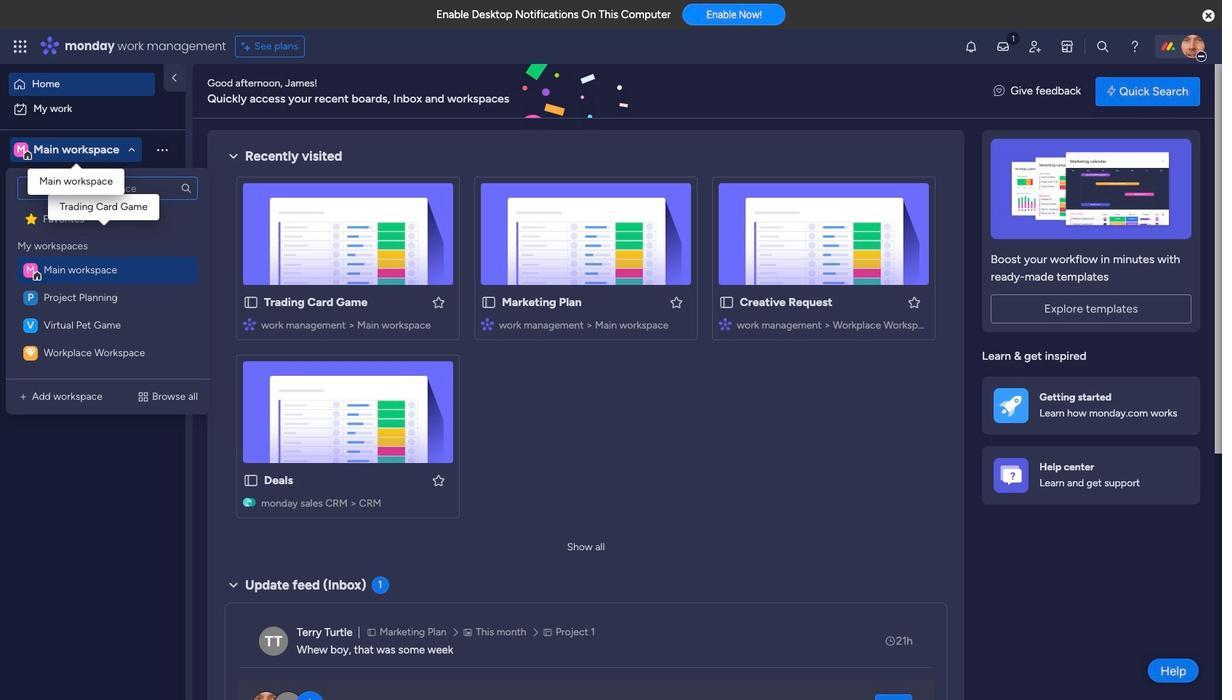 Task type: locate. For each thing, give the bounding box(es) containing it.
option
[[9, 73, 155, 96], [9, 98, 177, 121], [0, 201, 186, 204]]

workspace image for project planning element
[[23, 291, 38, 306]]

getting started element
[[983, 377, 1201, 435]]

james peterson image
[[1182, 35, 1205, 58]]

see plans image
[[241, 39, 255, 55]]

1 workspace image from the top
[[23, 263, 38, 278]]

3 workspace image from the top
[[23, 346, 38, 361]]

virtual pet game element
[[17, 312, 198, 340]]

templates image image
[[996, 139, 1188, 239]]

0 horizontal spatial public board image
[[15, 257, 29, 271]]

1 service icon image from the left
[[17, 392, 29, 403]]

public board image
[[15, 232, 29, 246], [243, 295, 259, 311], [481, 295, 497, 311], [243, 473, 259, 489]]

notifications image
[[964, 39, 979, 54]]

search everything image
[[1096, 39, 1111, 54]]

quick search results list box
[[225, 165, 948, 536]]

1 vertical spatial workspace image
[[23, 319, 38, 333]]

monday marketplace image
[[1060, 39, 1075, 54]]

invite members image
[[1028, 39, 1043, 54]]

select product image
[[13, 39, 28, 54]]

terry turtle image
[[259, 627, 288, 657]]

v2 bolt switch image
[[1108, 83, 1116, 99]]

Search for content search field
[[17, 177, 198, 200]]

service icon image
[[17, 392, 29, 403], [137, 392, 149, 403]]

workspace image for main workspace element
[[23, 263, 38, 278]]

2 workspace image from the top
[[23, 291, 38, 306]]

0 vertical spatial workspace image
[[14, 142, 28, 158]]

add to favorites image
[[432, 295, 446, 310], [670, 295, 684, 310], [908, 295, 922, 310], [432, 473, 446, 488]]

2 service icon image from the left
[[137, 392, 149, 403]]

0 vertical spatial workspace image
[[23, 263, 38, 278]]

update feed image
[[996, 39, 1011, 54]]

dapulse close image
[[1203, 9, 1215, 23]]

workspace image inside project planning element
[[23, 291, 38, 306]]

main workspace element
[[17, 257, 198, 285]]

workspace image for virtual pet game element
[[23, 319, 38, 333]]

0 horizontal spatial service icon image
[[17, 392, 29, 403]]

1 image
[[1007, 30, 1020, 46]]

2 vertical spatial workspace image
[[23, 346, 38, 361]]

workplace workspace element
[[17, 340, 198, 368]]

close update feed (inbox) image
[[225, 577, 242, 595]]

close recently visited image
[[225, 148, 242, 165]]

0 vertical spatial option
[[9, 73, 155, 96]]

workspace image
[[23, 263, 38, 278], [23, 291, 38, 306], [23, 346, 38, 361]]

workspace image for workplace workspace element
[[23, 346, 38, 361]]

1 horizontal spatial public board image
[[719, 295, 735, 311]]

favorites element
[[17, 206, 198, 234]]

None search field
[[17, 177, 198, 200]]

1 vertical spatial workspace image
[[23, 291, 38, 306]]

tree grid
[[17, 206, 198, 368]]

1 horizontal spatial service icon image
[[137, 392, 149, 403]]

0 vertical spatial public board image
[[15, 257, 29, 271]]

workspace image inside virtual pet game element
[[23, 319, 38, 333]]

public board image
[[15, 257, 29, 271], [719, 295, 735, 311]]

workspace image
[[14, 142, 28, 158], [23, 319, 38, 333], [26, 346, 36, 361]]

1 vertical spatial public board image
[[719, 295, 735, 311]]

list box
[[15, 177, 201, 368], [0, 199, 186, 473]]



Task type: describe. For each thing, give the bounding box(es) containing it.
Search in workspace field
[[31, 173, 122, 190]]

workspace selection element
[[14, 141, 122, 160]]

my workspaces row
[[17, 234, 88, 254]]

workspace options image
[[155, 142, 170, 157]]

project planning element
[[17, 285, 198, 312]]

1 element
[[372, 577, 389, 595]]

help center element
[[983, 447, 1201, 505]]

v2 star 2 image
[[25, 212, 37, 226]]

workspace image for workspace selection element
[[14, 142, 28, 158]]

search image
[[181, 183, 192, 194]]

help image
[[1128, 39, 1143, 54]]

2 vertical spatial workspace image
[[26, 346, 36, 361]]

2 vertical spatial option
[[0, 201, 186, 204]]

public board image inside quick search results list box
[[719, 295, 735, 311]]

v2 user feedback image
[[994, 83, 1005, 100]]

1 vertical spatial option
[[9, 98, 177, 121]]



Task type: vqa. For each thing, say whether or not it's contained in the screenshot.
'Login with Google' element
no



